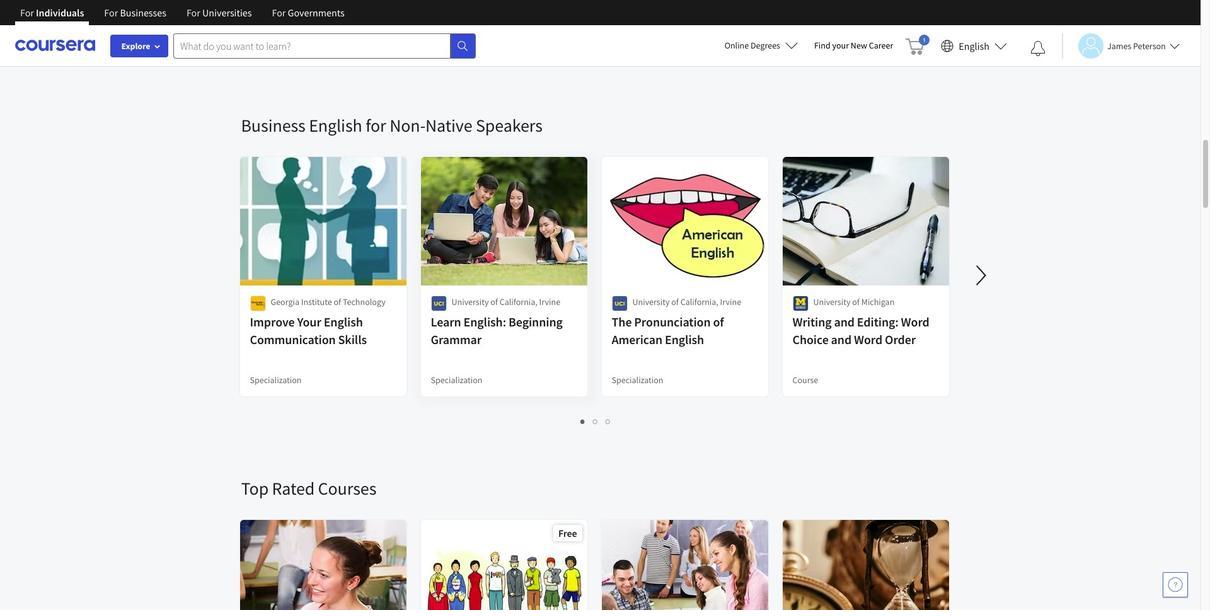 Task type: vqa. For each thing, say whether or not it's contained in the screenshot.
first The 'Credit' from right
no



Task type: describe. For each thing, give the bounding box(es) containing it.
michigan
[[862, 296, 895, 308]]

free
[[559, 527, 577, 540]]

for for universities
[[187, 6, 200, 19]]

university of michigan image
[[793, 296, 809, 311]]

james peterson
[[1108, 40, 1166, 51]]

english left for
[[309, 114, 362, 137]]

teach english now! second language reading, writing, and grammar  course by arizona state university, image
[[602, 520, 769, 610]]

for for governments
[[272, 6, 286, 19]]

learn more
[[267, 13, 311, 25]]

irvine for learn english: beginning grammar
[[539, 296, 561, 308]]

career
[[869, 40, 894, 51]]

writing and editing: word choice and word order
[[793, 314, 930, 347]]

learn english: beginning grammar
[[431, 314, 563, 347]]

3 button
[[602, 414, 615, 429]]

university of michigan
[[814, 296, 895, 308]]

for individuals
[[20, 6, 84, 19]]

2 button
[[590, 414, 602, 429]]

james
[[1108, 40, 1132, 51]]

find your new career
[[815, 40, 894, 51]]

1 button
[[577, 414, 590, 429]]

for universities
[[187, 6, 252, 19]]

your
[[297, 314, 321, 330]]

english inside button
[[959, 39, 990, 52]]

free link
[[420, 519, 589, 610]]

technology
[[343, 296, 386, 308]]

california, for pronunciation
[[681, 296, 719, 308]]

university of california, irvine image for the pronunciation of american english
[[612, 296, 628, 311]]

english inside the pronunciation of american english
[[665, 332, 704, 347]]

california, for english:
[[500, 296, 538, 308]]

rated
[[272, 477, 315, 500]]

grammar
[[431, 332, 482, 347]]

0 vertical spatial word
[[901, 314, 930, 330]]

university of california, irvine image for learn english: beginning grammar
[[431, 296, 447, 311]]

online degrees
[[725, 40, 781, 51]]

individuals
[[36, 6, 84, 19]]

editing:
[[857, 314, 899, 330]]

of for the
[[672, 296, 679, 308]]

georgia institute of technology
[[271, 296, 386, 308]]

improve
[[250, 314, 295, 330]]

university for english:
[[452, 296, 489, 308]]

of for writing
[[853, 296, 860, 308]]

irvine for the pronunciation of american english
[[720, 296, 742, 308]]

top rated courses
[[241, 477, 377, 500]]

of for learn
[[491, 296, 498, 308]]

course
[[793, 375, 819, 386]]

learn for learn more
[[267, 13, 289, 25]]

online degrees button
[[715, 32, 808, 59]]

show notifications image
[[1031, 41, 1046, 56]]

universities
[[202, 6, 252, 19]]

james peterson button
[[1062, 33, 1180, 58]]

top rated courses carousel element
[[235, 439, 1211, 610]]



Task type: locate. For each thing, give the bounding box(es) containing it.
communication
[[250, 332, 336, 347]]

order
[[885, 332, 916, 347]]

1 university of california, irvine image from the left
[[431, 296, 447, 311]]

3
[[606, 416, 611, 427]]

of
[[334, 296, 341, 308], [491, 296, 498, 308], [672, 296, 679, 308], [853, 296, 860, 308], [713, 314, 724, 330]]

specialization down communication
[[250, 375, 302, 386]]

peterson
[[1134, 40, 1166, 51]]

1 university from the left
[[452, 296, 489, 308]]

speakers
[[476, 114, 543, 137]]

1 horizontal spatial irvine
[[720, 296, 742, 308]]

explore
[[121, 40, 150, 52]]

specialization down the grammar
[[431, 375, 483, 386]]

1 horizontal spatial word
[[901, 314, 930, 330]]

1 specialization from the left
[[250, 375, 302, 386]]

2
[[593, 416, 598, 427]]

and down university of michigan on the right of page
[[834, 314, 855, 330]]

for
[[366, 114, 386, 137]]

english up "skills"
[[324, 314, 363, 330]]

list
[[241, 414, 951, 429]]

university up english:
[[452, 296, 489, 308]]

find
[[815, 40, 831, 51]]

university of california, irvine for pronunciation
[[633, 296, 742, 308]]

georgia
[[271, 296, 299, 308]]

and
[[834, 314, 855, 330], [831, 332, 852, 347]]

non-
[[390, 114, 426, 137]]

of up english:
[[491, 296, 498, 308]]

for
[[20, 6, 34, 19], [104, 6, 118, 19], [187, 6, 200, 19], [272, 6, 286, 19]]

4 for from the left
[[272, 6, 286, 19]]

for governments
[[272, 6, 345, 19]]

university for and
[[814, 296, 851, 308]]

english right shopping cart: 1 item image
[[959, 39, 990, 52]]

improve your english communication skills
[[250, 314, 367, 347]]

coursera image
[[15, 35, 95, 56]]

1 horizontal spatial learn
[[431, 314, 461, 330]]

0 horizontal spatial word
[[854, 332, 883, 347]]

native
[[426, 114, 473, 137]]

for left businesses on the top
[[104, 6, 118, 19]]

for left universities
[[187, 6, 200, 19]]

english:
[[464, 314, 506, 330]]

1 irvine from the left
[[539, 296, 561, 308]]

university up writing
[[814, 296, 851, 308]]

None search field
[[173, 33, 476, 58]]

What do you want to learn? text field
[[173, 33, 451, 58]]

the pronunciation of american english
[[612, 314, 724, 347]]

for for individuals
[[20, 6, 34, 19]]

skills
[[338, 332, 367, 347]]

for left individuals
[[20, 6, 34, 19]]

0 vertical spatial learn
[[267, 13, 289, 25]]

for for businesses
[[104, 6, 118, 19]]

list containing 1
[[241, 414, 951, 429]]

help center image
[[1168, 578, 1183, 593]]

learn up the grammar
[[431, 314, 461, 330]]

choice
[[793, 332, 829, 347]]

university of california, irvine image
[[431, 296, 447, 311], [612, 296, 628, 311]]

2 university of california, irvine from the left
[[633, 296, 742, 308]]

banner navigation
[[10, 0, 355, 35]]

0 horizontal spatial specialization
[[250, 375, 302, 386]]

0 horizontal spatial learn
[[267, 13, 289, 25]]

more
[[291, 13, 311, 25]]

new
[[851, 40, 868, 51]]

university of california, irvine up pronunciation
[[633, 296, 742, 308]]

pronunciation
[[635, 314, 711, 330]]

your
[[833, 40, 849, 51]]

google launch your career in project management earn a google certificate and turn your passion into a project management career. learn more image
[[851, 0, 961, 33]]

university of california, irvine image up the
[[612, 296, 628, 311]]

businesses
[[120, 6, 166, 19]]

learn for learn english: beginning grammar
[[431, 314, 461, 330]]

degrees
[[751, 40, 781, 51]]

word
[[901, 314, 930, 330], [854, 332, 883, 347]]

learn left more
[[267, 13, 289, 25]]

california, up pronunciation
[[681, 296, 719, 308]]

university up pronunciation
[[633, 296, 670, 308]]

business
[[241, 114, 306, 137]]

of right institute in the left of the page
[[334, 296, 341, 308]]

3 for from the left
[[187, 6, 200, 19]]

english inside improve your english communication skills
[[324, 314, 363, 330]]

university of california, irvine image up the grammar
[[431, 296, 447, 311]]

1
[[581, 416, 586, 427]]

1 horizontal spatial university of california, irvine
[[633, 296, 742, 308]]

2 california, from the left
[[681, 296, 719, 308]]

1 horizontal spatial california,
[[681, 296, 719, 308]]

irvine
[[539, 296, 561, 308], [720, 296, 742, 308]]

2 for from the left
[[104, 6, 118, 19]]

of right pronunciation
[[713, 314, 724, 330]]

online
[[725, 40, 749, 51]]

university for pronunciation
[[633, 296, 670, 308]]

specialization for american
[[612, 375, 664, 386]]

california,
[[500, 296, 538, 308], [681, 296, 719, 308]]

0 horizontal spatial university
[[452, 296, 489, 308]]

0 horizontal spatial california,
[[500, 296, 538, 308]]

3 university from the left
[[814, 296, 851, 308]]

0 horizontal spatial university of california, irvine image
[[431, 296, 447, 311]]

tesol certificate, part 1: teach english now! specialization by arizona state university, image
[[240, 520, 407, 610]]

specialization
[[250, 375, 302, 386], [431, 375, 483, 386], [612, 375, 664, 386]]

1 horizontal spatial university
[[633, 296, 670, 308]]

specialization for grammar
[[431, 375, 483, 386]]

courses
[[318, 477, 377, 500]]

word down editing:
[[854, 332, 883, 347]]

specialization for communication
[[250, 375, 302, 386]]

of inside the pronunciation of american english
[[713, 314, 724, 330]]

specialization down american at the right bottom of the page
[[612, 375, 664, 386]]

california, up 'beginning' at left
[[500, 296, 538, 308]]

2 horizontal spatial university
[[814, 296, 851, 308]]

learn inside learn english: beginning grammar
[[431, 314, 461, 330]]

word up order
[[901, 314, 930, 330]]

0 horizontal spatial university of california, irvine
[[452, 296, 561, 308]]

learn more link
[[241, 0, 603, 46], [257, 8, 321, 30]]

and right choice
[[831, 332, 852, 347]]

1 horizontal spatial university of california, irvine image
[[612, 296, 628, 311]]

beginning
[[509, 314, 563, 330]]

1 vertical spatial learn
[[431, 314, 461, 330]]

english button
[[937, 25, 1013, 66]]

1 vertical spatial and
[[831, 332, 852, 347]]

2 specialization from the left
[[431, 375, 483, 386]]

institute
[[301, 296, 332, 308]]

governments
[[288, 6, 345, 19]]

2 university from the left
[[633, 296, 670, 308]]

find your new career link
[[808, 38, 900, 54]]

explore button
[[110, 35, 168, 57]]

university
[[452, 296, 489, 308], [633, 296, 670, 308], [814, 296, 851, 308]]

of up pronunciation
[[672, 296, 679, 308]]

1 horizontal spatial specialization
[[431, 375, 483, 386]]

1 vertical spatial word
[[854, 332, 883, 347]]

american
[[612, 332, 663, 347]]

georgia institute of technology image
[[250, 296, 266, 311]]

next slide image
[[966, 260, 997, 291]]

university of california, irvine for english:
[[452, 296, 561, 308]]

simple past tense course by university of california, irvine, image
[[783, 520, 950, 610]]

0 vertical spatial and
[[834, 314, 855, 330]]

university of california, irvine up english:
[[452, 296, 561, 308]]

english down pronunciation
[[665, 332, 704, 347]]

1 california, from the left
[[500, 296, 538, 308]]

2 university of california, irvine image from the left
[[612, 296, 628, 311]]

writing
[[793, 314, 832, 330]]

2 horizontal spatial specialization
[[612, 375, 664, 386]]

the
[[612, 314, 632, 330]]

for left more
[[272, 6, 286, 19]]

english
[[959, 39, 990, 52], [309, 114, 362, 137], [324, 314, 363, 330], [665, 332, 704, 347]]

university of california, irvine
[[452, 296, 561, 308], [633, 296, 742, 308]]

2 irvine from the left
[[720, 296, 742, 308]]

1 university of california, irvine from the left
[[452, 296, 561, 308]]

list inside business english for non-native speakers carousel element
[[241, 414, 951, 429]]

business english for non-native speakers
[[241, 114, 543, 137]]

business english for non-native speakers carousel element
[[235, 76, 1211, 439]]

1 for from the left
[[20, 6, 34, 19]]

for businesses
[[104, 6, 166, 19]]

0 horizontal spatial irvine
[[539, 296, 561, 308]]

of left michigan
[[853, 296, 860, 308]]

shopping cart: 1 item image
[[906, 35, 930, 55]]

3 specialization from the left
[[612, 375, 664, 386]]

top
[[241, 477, 269, 500]]

learn
[[267, 13, 289, 25], [431, 314, 461, 330]]



